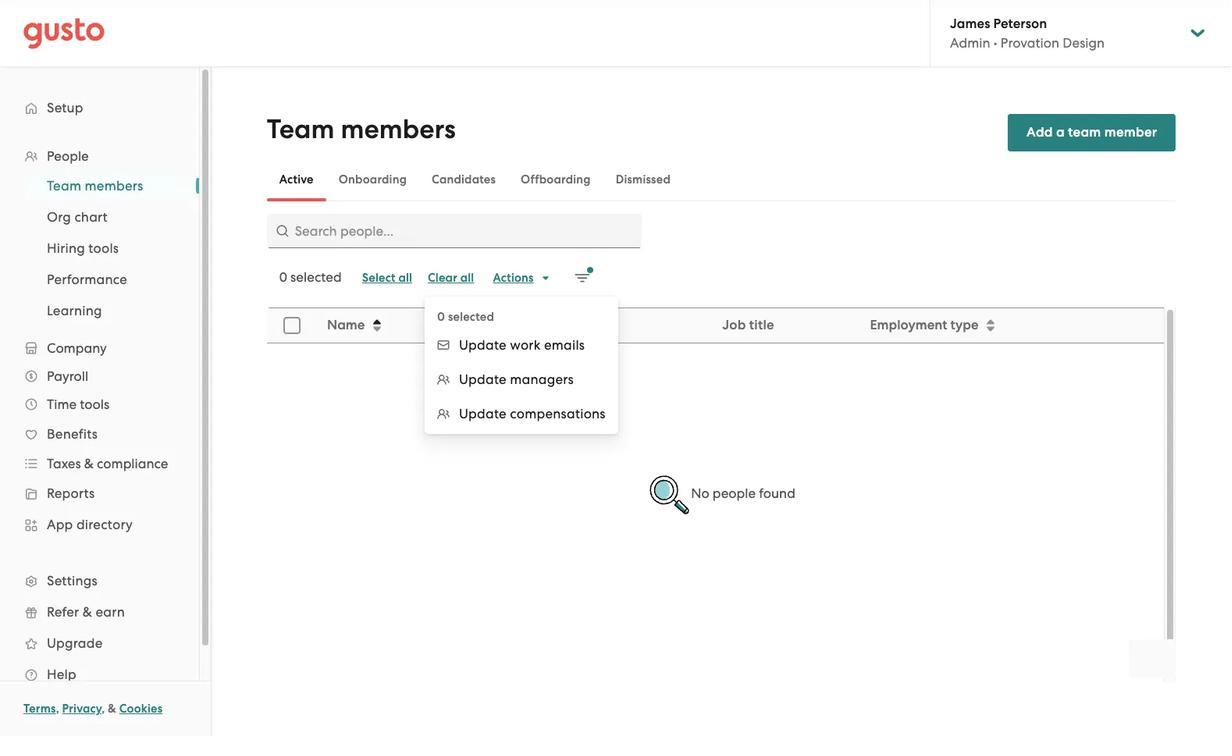 Task type: locate. For each thing, give the bounding box(es) containing it.
app directory
[[47, 517, 133, 533]]

0 horizontal spatial team members
[[47, 178, 143, 194]]

selected up select all rows on this page checkbox
[[291, 269, 342, 285]]

member
[[1105, 124, 1158, 141]]

0 vertical spatial update
[[459, 337, 507, 353]]

upgrade
[[47, 636, 103, 651]]

refer & earn
[[47, 604, 125, 620]]

update left work
[[459, 337, 507, 353]]

clear all
[[428, 271, 474, 285]]

actions button
[[485, 266, 559, 291]]

name
[[327, 317, 365, 333]]

1 list from the top
[[0, 142, 199, 690]]

tools
[[89, 241, 119, 256], [80, 397, 109, 412]]

update down update managers
[[459, 406, 507, 422]]

design
[[1063, 35, 1105, 51]]

tools down payroll dropdown button
[[80, 397, 109, 412]]

candidates
[[432, 173, 496, 187]]

payroll
[[47, 369, 88, 384]]

onboarding
[[339, 173, 407, 187]]

2 list from the top
[[0, 170, 199, 326]]

& right the taxes
[[84, 456, 94, 472]]

james peterson admin • provation design
[[950, 16, 1105, 51]]

1 vertical spatial members
[[85, 178, 143, 194]]

0 vertical spatial &
[[84, 456, 94, 472]]

members up onboarding button
[[341, 113, 456, 145]]

1 , from the left
[[56, 702, 59, 716]]

1 vertical spatial tools
[[80, 397, 109, 412]]

1 vertical spatial team members
[[47, 178, 143, 194]]

0 horizontal spatial 0
[[279, 269, 287, 285]]

offboarding button
[[508, 161, 603, 198]]

new notifications image
[[574, 267, 593, 286]]

update down the "update work emails" button
[[459, 372, 507, 387]]

update for update compensations
[[459, 406, 507, 422]]

Select all rows on this page checkbox
[[275, 308, 309, 343]]

add
[[1027, 124, 1053, 141]]

1 vertical spatial selected
[[448, 310, 494, 324]]

setup link
[[16, 94, 184, 122]]

, left privacy link
[[56, 702, 59, 716]]

1 horizontal spatial 0
[[437, 310, 445, 324]]

app directory link
[[16, 511, 184, 539]]

& left cookies "button"
[[108, 702, 116, 716]]

0 down clear
[[437, 310, 445, 324]]

dismissed button
[[603, 161, 683, 198]]

all inside clear all button
[[461, 271, 474, 285]]

0 up select all rows on this page checkbox
[[279, 269, 287, 285]]

1 horizontal spatial all
[[461, 271, 474, 285]]

team up "active"
[[267, 113, 335, 145]]

department
[[486, 317, 562, 333]]

no people found
[[691, 486, 796, 501]]

update
[[459, 337, 507, 353], [459, 372, 507, 387], [459, 406, 507, 422]]

&
[[84, 456, 94, 472], [83, 604, 92, 620], [108, 702, 116, 716]]

0 vertical spatial team
[[267, 113, 335, 145]]

all right clear
[[461, 271, 474, 285]]

& for earn
[[83, 604, 92, 620]]

select all button
[[354, 266, 420, 291]]

emails
[[544, 337, 585, 353]]

& left earn
[[83, 604, 92, 620]]

update inside update compensations button
[[459, 406, 507, 422]]

active button
[[267, 161, 326, 198]]

0
[[279, 269, 287, 285], [437, 310, 445, 324]]

0 horizontal spatial 0 selected
[[279, 269, 342, 285]]

0 horizontal spatial all
[[399, 271, 412, 285]]

0 selected
[[279, 269, 342, 285], [437, 310, 494, 324]]

1 horizontal spatial team
[[267, 113, 335, 145]]

update compensations button
[[425, 397, 619, 431]]

1 vertical spatial &
[[83, 604, 92, 620]]

benefits link
[[16, 420, 184, 448]]

update managers
[[459, 372, 574, 387]]

selected
[[291, 269, 342, 285], [448, 310, 494, 324]]

2 all from the left
[[461, 271, 474, 285]]

2 update from the top
[[459, 372, 507, 387]]

tools down org chart link
[[89, 241, 119, 256]]

update inside the "update work emails" button
[[459, 337, 507, 353]]

people
[[47, 148, 89, 164]]

team members link
[[28, 172, 184, 200]]

3 update from the top
[[459, 406, 507, 422]]

upgrade link
[[16, 629, 184, 658]]

0 selected down clear all
[[437, 310, 494, 324]]

,
[[56, 702, 59, 716], [102, 702, 105, 716]]

& for compliance
[[84, 456, 94, 472]]

0 vertical spatial tools
[[89, 241, 119, 256]]

hiring tools
[[47, 241, 119, 256]]

1 horizontal spatial team members
[[267, 113, 456, 145]]

0 horizontal spatial ,
[[56, 702, 59, 716]]

1 horizontal spatial selected
[[448, 310, 494, 324]]

0 horizontal spatial members
[[85, 178, 143, 194]]

& inside dropdown button
[[84, 456, 94, 472]]

job title
[[722, 317, 774, 333]]

privacy link
[[62, 702, 102, 716]]

home image
[[23, 18, 105, 49]]

list containing team members
[[0, 170, 199, 326]]

1 vertical spatial 0
[[437, 310, 445, 324]]

update work emails button
[[425, 328, 619, 362]]

0 horizontal spatial selected
[[291, 269, 342, 285]]

terms link
[[23, 702, 56, 716]]

•
[[994, 35, 998, 51]]

list
[[0, 142, 199, 690], [0, 170, 199, 326]]

all inside select all button
[[399, 271, 412, 285]]

1 vertical spatial update
[[459, 372, 507, 387]]

team members
[[267, 113, 456, 145], [47, 178, 143, 194]]

org chart
[[47, 209, 108, 225]]

privacy
[[62, 702, 102, 716]]

members up org chart link
[[85, 178, 143, 194]]

select all
[[362, 271, 412, 285]]

, down help link
[[102, 702, 105, 716]]

team members inside gusto navigation element
[[47, 178, 143, 194]]

update inside "update managers" button
[[459, 372, 507, 387]]

chart
[[75, 209, 108, 225]]

0 selected status
[[279, 269, 342, 285]]

1 vertical spatial team
[[47, 178, 81, 194]]

people button
[[16, 142, 184, 170]]

1 horizontal spatial ,
[[102, 702, 105, 716]]

people
[[713, 486, 756, 501]]

employment type
[[869, 317, 978, 333]]

selected down clear all
[[448, 310, 494, 324]]

1 horizontal spatial members
[[341, 113, 456, 145]]

1 all from the left
[[399, 271, 412, 285]]

terms
[[23, 702, 56, 716]]

team members down people dropdown button
[[47, 178, 143, 194]]

2 vertical spatial update
[[459, 406, 507, 422]]

0 selected group
[[425, 328, 619, 431]]

0 horizontal spatial team
[[47, 178, 81, 194]]

type
[[950, 317, 978, 333]]

employment
[[869, 317, 947, 333]]

settings
[[47, 573, 98, 589]]

2 , from the left
[[102, 702, 105, 716]]

taxes & compliance
[[47, 456, 168, 472]]

team down the people
[[47, 178, 81, 194]]

admin
[[950, 35, 991, 51]]

update for update managers
[[459, 372, 507, 387]]

app
[[47, 517, 73, 533]]

team members up onboarding button
[[267, 113, 456, 145]]

reports
[[47, 486, 95, 501]]

company button
[[16, 334, 184, 362]]

1 horizontal spatial 0 selected
[[437, 310, 494, 324]]

all right select
[[399, 271, 412, 285]]

members
[[341, 113, 456, 145], [85, 178, 143, 194]]

0 selected up select all rows on this page checkbox
[[279, 269, 342, 285]]

0 vertical spatial 0
[[279, 269, 287, 285]]

employment type button
[[860, 309, 1164, 342]]

tools inside dropdown button
[[80, 397, 109, 412]]

hiring tools link
[[28, 234, 184, 262]]

setup
[[47, 100, 83, 116]]

1 update from the top
[[459, 337, 507, 353]]



Task type: describe. For each thing, give the bounding box(es) containing it.
candidates button
[[419, 161, 508, 198]]

all for select all
[[399, 271, 412, 285]]

performance
[[47, 272, 127, 287]]

Search people... field
[[267, 214, 642, 248]]

directory
[[76, 517, 133, 533]]

time tools
[[47, 397, 109, 412]]

provation
[[1001, 35, 1060, 51]]

help link
[[16, 661, 184, 689]]

team members tab list
[[267, 158, 1176, 201]]

reports link
[[16, 479, 184, 508]]

refer
[[47, 604, 79, 620]]

select
[[362, 271, 396, 285]]

gusto navigation element
[[0, 67, 199, 715]]

settings link
[[16, 567, 184, 595]]

2 vertical spatial &
[[108, 702, 116, 716]]

time tools button
[[16, 390, 184, 419]]

members inside team members link
[[85, 178, 143, 194]]

add a team member
[[1027, 124, 1158, 141]]

onboarding button
[[326, 161, 419, 198]]

title
[[749, 317, 774, 333]]

work
[[510, 337, 541, 353]]

all for clear all
[[461, 271, 474, 285]]

job
[[722, 317, 746, 333]]

0 vertical spatial selected
[[291, 269, 342, 285]]

taxes
[[47, 456, 81, 472]]

list containing people
[[0, 142, 199, 690]]

a
[[1057, 124, 1065, 141]]

dismissed
[[616, 173, 671, 187]]

update compensations
[[459, 406, 606, 422]]

james
[[950, 16, 991, 32]]

found
[[759, 486, 796, 501]]

hiring
[[47, 241, 85, 256]]

team
[[1068, 124, 1102, 141]]

add a team member button
[[1008, 114, 1176, 152]]

time
[[47, 397, 77, 412]]

company
[[47, 340, 107, 356]]

tools for time tools
[[80, 397, 109, 412]]

payroll button
[[16, 362, 184, 390]]

update managers button
[[425, 362, 619, 397]]

update work emails
[[459, 337, 585, 353]]

1 vertical spatial 0 selected
[[437, 310, 494, 324]]

0 vertical spatial team members
[[267, 113, 456, 145]]

help
[[47, 667, 76, 683]]

tools for hiring tools
[[89, 241, 119, 256]]

learning
[[47, 303, 102, 319]]

no
[[691, 486, 710, 501]]

org chart link
[[28, 203, 184, 231]]

peterson
[[994, 16, 1047, 32]]

name button
[[318, 309, 475, 342]]

performance link
[[28, 266, 184, 294]]

managers
[[510, 372, 574, 387]]

offboarding
[[521, 173, 591, 187]]

terms , privacy , & cookies
[[23, 702, 163, 716]]

cookies button
[[119, 700, 163, 718]]

0 vertical spatial members
[[341, 113, 456, 145]]

cookies
[[119, 702, 163, 716]]

0 vertical spatial 0 selected
[[279, 269, 342, 285]]

org
[[47, 209, 71, 225]]

taxes & compliance button
[[16, 450, 184, 478]]

compensations
[[510, 406, 606, 422]]

earn
[[96, 604, 125, 620]]

team inside list
[[47, 178, 81, 194]]

compliance
[[97, 456, 168, 472]]

update for update work emails
[[459, 337, 507, 353]]

refer & earn link
[[16, 598, 184, 626]]

learning link
[[28, 297, 184, 325]]

active
[[279, 173, 314, 187]]

clear
[[428, 271, 458, 285]]

clear all button
[[420, 266, 482, 291]]

benefits
[[47, 426, 98, 442]]



Task type: vqa. For each thing, say whether or not it's contained in the screenshot.
17, at right top
no



